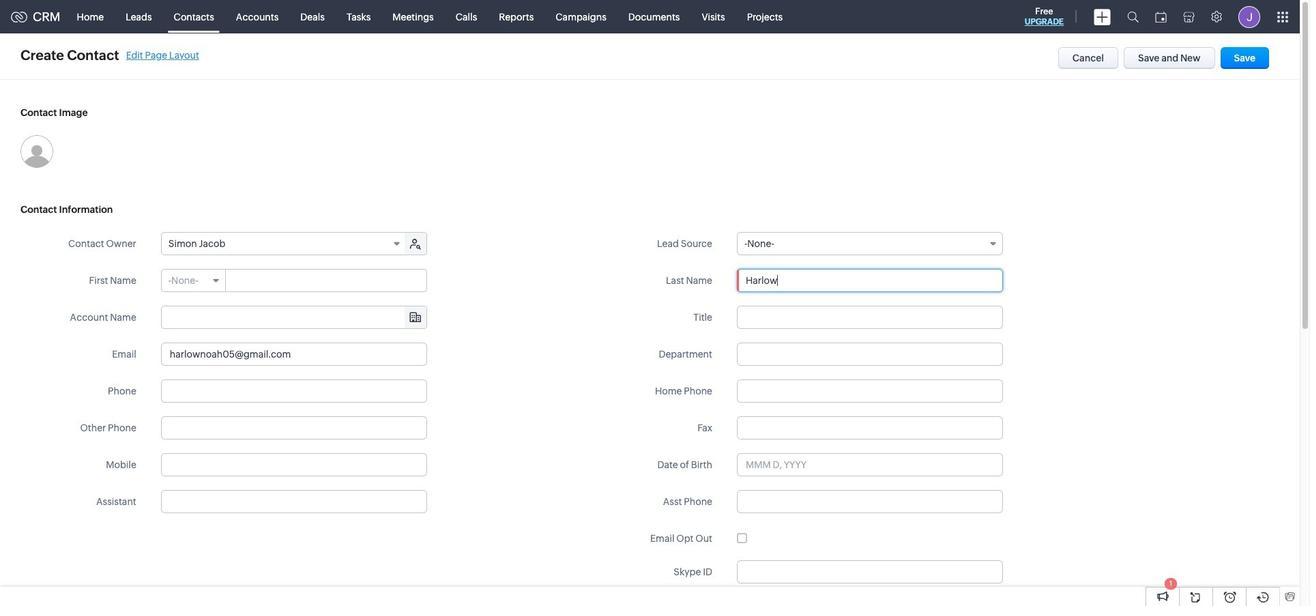 Task type: describe. For each thing, give the bounding box(es) containing it.
create menu element
[[1086, 0, 1120, 33]]

profile element
[[1231, 0, 1269, 33]]

profile image
[[1239, 6, 1261, 28]]



Task type: vqa. For each thing, say whether or not it's contained in the screenshot.
"comfortable"
no



Task type: locate. For each thing, give the bounding box(es) containing it.
None field
[[737, 232, 1004, 255], [162, 233, 406, 255], [162, 270, 226, 291], [162, 307, 427, 328], [737, 232, 1004, 255], [162, 233, 406, 255], [162, 270, 226, 291], [162, 307, 427, 328]]

image image
[[20, 135, 53, 168]]

search element
[[1120, 0, 1148, 33]]

logo image
[[11, 11, 27, 22]]

MMM D, YYYY text field
[[737, 453, 1004, 476]]

None text field
[[737, 269, 1004, 292], [161, 343, 427, 366], [737, 343, 1004, 366], [161, 380, 427, 403], [737, 416, 1004, 440], [161, 490, 427, 513], [737, 490, 1004, 513], [737, 560, 1004, 584], [737, 269, 1004, 292], [161, 343, 427, 366], [737, 343, 1004, 366], [161, 380, 427, 403], [737, 416, 1004, 440], [161, 490, 427, 513], [737, 490, 1004, 513], [737, 560, 1004, 584]]

create menu image
[[1094, 9, 1111, 25]]

search image
[[1128, 11, 1139, 23]]

None text field
[[226, 270, 427, 291], [737, 306, 1004, 329], [162, 307, 427, 328], [737, 380, 1004, 403], [161, 416, 427, 440], [161, 453, 427, 476], [226, 270, 427, 291], [737, 306, 1004, 329], [162, 307, 427, 328], [737, 380, 1004, 403], [161, 416, 427, 440], [161, 453, 427, 476]]

calendar image
[[1156, 11, 1167, 22]]



